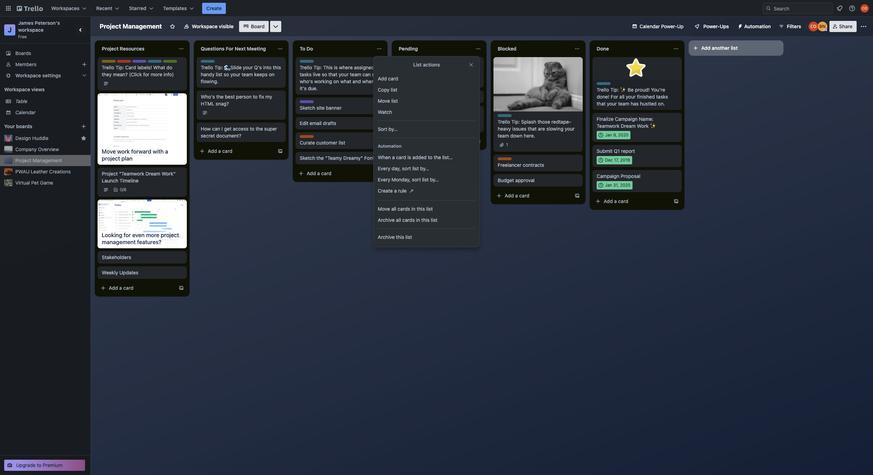 Task type: vqa. For each thing, say whether or not it's contained in the screenshot.
the "management" related to Product management
no



Task type: describe. For each thing, give the bounding box(es) containing it.
this member is an admin of this board. image
[[824, 28, 828, 31]]

james peterson's workspace link
[[18, 20, 61, 33]]

archive for archive all cards in this list
[[378, 217, 395, 223]]

create from template… image for done
[[674, 199, 679, 204]]

who's the best person to fix my html snag?
[[201, 94, 272, 107]]

sort for monday,
[[412, 177, 421, 183]]

add for pending
[[406, 138, 415, 144]]

between
[[458, 65, 477, 70]]

the inside how can i get access to the super secret document?
[[256, 126, 263, 132]]

boards
[[16, 123, 32, 129]]

james
[[18, 20, 34, 26]]

2 sketch from the top
[[300, 155, 315, 161]]

the inside who's the best person to fix my html snag?
[[216, 94, 224, 100]]

get
[[224, 126, 232, 132]]

added
[[413, 155, 427, 160]]

project "teamwork dream work" launch timeline link
[[102, 171, 183, 185]]

that inside trello tip trello tip: splash those redtape- heavy issues that are slowing your team down here.
[[528, 126, 537, 132]]

where
[[339, 65, 353, 70]]

project inside board name text box
[[100, 23, 121, 30]]

0 vertical spatial design
[[133, 60, 147, 65]]

project for the project "teamwork dream work" launch timeline "link" on the left top of the page
[[102, 171, 118, 177]]

campaign proposal link
[[597, 173, 678, 180]]

list actions
[[414, 62, 440, 68]]

color: sky, title: "trello tip" element for trello tip: ✨ be proud! you're done! for all your finished tasks that your team has hustled on.
[[597, 82, 616, 88]]

can inside trello tip trello tip: this is where assigned tasks live so that your team can see who's working on what and when it's due.
[[363, 72, 371, 77]]

card for to do
[[321, 171, 332, 176]]

stakeholders
[[102, 254, 131, 260]]

tasks inside trello tip trello tip: ✨ be proud! you're done! for all your finished tasks that your team has hustled on.
[[657, 94, 669, 100]]

list right customer
[[339, 140, 345, 146]]

management inside board name text box
[[123, 23, 162, 30]]

customize views image
[[273, 23, 280, 30]]

for inside "looking for even more project management features?"
[[124, 232, 131, 238]]

create from template… image for to do
[[377, 171, 382, 176]]

workspace views
[[4, 87, 45, 92]]

create from template… image for blocked
[[575, 193, 580, 199]]

tip: for trello tip: ✨ be proud! you're done! for all your finished tasks that your team has hustled on.
[[611, 87, 619, 93]]

list inside "button"
[[731, 45, 738, 51]]

add a card for pending
[[406, 138, 431, 144]]

calendar for calendar
[[15, 110, 36, 115]]

color: sky, title: "trello tip" element for trello tip: this is where assigned tasks live so that your team can see who's working on what and when it's due.
[[300, 60, 319, 65]]

board
[[251, 23, 265, 29]]

card up copy list
[[388, 76, 398, 82]]

templates
[[163, 5, 187, 11]]

list down move all cards in this list link
[[431, 217, 438, 223]]

starred button
[[125, 3, 158, 14]]

can inside how can i get access to the super secret document?
[[212, 126, 220, 132]]

open information menu image
[[849, 5, 856, 12]]

list
[[414, 62, 422, 68]]

sort for day,
[[402, 166, 411, 172]]

card for questions for next meeting
[[222, 148, 233, 154]]

0
[[120, 187, 123, 193]]

move for move all cards in this list
[[378, 206, 390, 212]]

free
[[18, 34, 27, 39]]

team for redtape-
[[498, 133, 509, 139]]

to right added
[[428, 155, 433, 160]]

your boards with 5 items element
[[4, 122, 70, 131]]

that inside trello tip trello tip: this is where assigned tasks live so that your team can see who's working on what and when it's due.
[[329, 72, 338, 77]]

james peterson's workspace free
[[18, 20, 61, 39]]

card up every day, sort list by…
[[396, 155, 406, 160]]

budget approval link
[[498, 177, 579, 184]]

add for to do
[[307, 171, 316, 176]]

templates button
[[159, 3, 198, 14]]

team for where
[[350, 72, 361, 77]]

primary element
[[0, 0, 874, 17]]

color: yellow, title: "copy request" element
[[102, 60, 116, 63]]

cards for move
[[398, 206, 410, 212]]

Done text field
[[593, 43, 670, 54]]

tip: for trello tip: this is where assigned tasks live so that your team can see who's working on what and when it's due.
[[314, 65, 322, 70]]

add a card for done
[[604, 198, 629, 204]]

submit q1 report
[[597, 148, 635, 154]]

this down move all cards in this list link
[[422, 217, 430, 223]]

a for to do
[[317, 171, 320, 176]]

move for move work forward with a project plan
[[102, 149, 116, 155]]

priority design team
[[117, 60, 159, 65]]

filters button
[[777, 21, 804, 32]]

star or unstar board image
[[170, 24, 175, 29]]

finalize
[[597, 116, 614, 122]]

the left "teamy
[[317, 155, 324, 161]]

this down archive all cards in this list
[[396, 234, 404, 240]]

in-
[[451, 65, 458, 70]]

tip for trello tip: 🌊slide your q's into this handy list so your team keeps on flowing.
[[213, 60, 220, 65]]

every monday, sort list by… link
[[374, 174, 480, 186]]

card for pending
[[421, 138, 431, 144]]

font
[[365, 155, 375, 161]]

almost
[[431, 72, 446, 77]]

add a card button for questions for next meeting
[[197, 146, 275, 157]]

up
[[678, 23, 684, 29]]

add for questions for next meeting
[[208, 148, 217, 154]]

calendar link
[[15, 109, 87, 116]]

add card link
[[374, 73, 480, 84]]

resources
[[120, 46, 145, 52]]

proposal
[[621, 173, 641, 179]]

looking
[[102, 232, 122, 238]]

6
[[124, 187, 127, 193]]

0 horizontal spatial by…
[[389, 126, 398, 132]]

create from template… image for questions for next meeting
[[278, 149, 283, 154]]

design for design team sketch site banner
[[300, 100, 314, 106]]

list down archive all cards in this list
[[406, 234, 412, 240]]

all for move all cards in this list
[[392, 206, 397, 212]]

every monday, sort list by…
[[378, 177, 439, 183]]

add for blocked
[[505, 193, 514, 199]]

tip: for trello tip: 💬for those in-between tasks that are almost done but also awaiting one last step.
[[413, 65, 421, 70]]

huddle
[[32, 135, 48, 141]]

move work forward with a project plan link
[[98, 145, 187, 165]]

see
[[372, 72, 380, 77]]

j link
[[4, 24, 15, 36]]

members link
[[0, 59, 91, 70]]

person
[[236, 94, 252, 100]]

a for questions for next meeting
[[218, 148, 221, 154]]

star image
[[625, 57, 648, 80]]

is inside trello tip trello tip: this is where assigned tasks live so that your team can see who's working on what and when it's due.
[[334, 65, 338, 70]]

tip: for trello tip: 🌊slide your q's into this handy list so your team keeps on flowing.
[[215, 65, 223, 70]]

trello tip: this is where assigned tasks live so that your team can see who's working on what and when it's due. link
[[300, 64, 381, 92]]

weekly
[[102, 270, 118, 276]]

fix
[[259, 94, 264, 100]]

table
[[15, 98, 27, 104]]

live
[[313, 72, 321, 77]]

add for project resources
[[109, 285, 118, 291]]

card for done
[[619, 198, 629, 204]]

1 power- from the left
[[662, 23, 678, 29]]

your inside trello tip trello tip: this is where assigned tasks live so that your team can see who's working on what and when it's due.
[[339, 72, 349, 77]]

move list
[[378, 98, 398, 104]]

workspace for workspace views
[[4, 87, 30, 92]]

list inside trello tip trello tip: 🌊slide your q's into this handy list so your team keeps on flowing.
[[216, 72, 223, 77]]

color: red, title: "priority" element
[[117, 60, 132, 65]]

list up archive all cards in this list link
[[427, 206, 433, 212]]

color: sky, title: "trello tip" element for trello tip: 🌊slide your q's into this handy list so your team keeps on flowing.
[[201, 60, 220, 65]]

add board image
[[81, 124, 87, 129]]

sort
[[378, 126, 388, 132]]

starred icon image
[[81, 136, 87, 141]]

when
[[378, 155, 391, 160]]

issues
[[513, 126, 527, 132]]

trello tip halp
[[148, 60, 173, 65]]

a inside move work forward with a project plan
[[165, 149, 168, 155]]

for inside 'trello tip: card labels! what do they mean? (click for more info)'
[[143, 72, 150, 77]]

name:
[[639, 116, 654, 122]]

who's the best person to fix my html snag? link
[[201, 93, 282, 107]]

color: sky, title: "trello tip" element for trello tip: 💬for those in-between tasks that are almost done but also awaiting one last step.
[[399, 60, 418, 65]]

campaign proposal
[[597, 173, 641, 179]]

teamwork
[[597, 123, 620, 129]]

add inside add another list "button"
[[702, 45, 711, 51]]

add a card button for blocked
[[494, 190, 572, 202]]

share
[[840, 23, 853, 29]]

christina overa (christinaovera) image
[[861, 4, 870, 13]]

every for every monday, sort list by…
[[378, 177, 391, 183]]

workspace for workspace settings
[[15, 73, 41, 78]]

Jan 31, 2020 checkbox
[[597, 181, 633, 190]]

what
[[341, 78, 352, 84]]

rule
[[398, 188, 407, 194]]

work
[[638, 123, 649, 129]]

switch to… image
[[5, 5, 12, 12]]

1 vertical spatial color: purple, title: "design team" element
[[300, 100, 326, 106]]

color: orange, title: "one more step" element for curate
[[300, 135, 314, 138]]

sketch inside design team sketch site banner
[[300, 105, 315, 111]]

design team sketch site banner
[[300, 100, 342, 111]]

edit
[[300, 120, 309, 126]]

more inside 'trello tip: card labels! what do they mean? (click for more info)'
[[151, 72, 162, 77]]

list down when a card is added to the list…
[[413, 166, 419, 172]]

trello tip trello tip: 🌊slide your q's into this handy list so your team keeps on flowing.
[[201, 60, 281, 84]]

this up archive all cards in this list link
[[417, 206, 425, 212]]

all inside trello tip trello tip: ✨ be proud! you're done! for all your finished tasks that your team has hustled on.
[[620, 94, 625, 100]]

power-ups
[[704, 23, 730, 29]]

your boards
[[4, 123, 32, 129]]

workspace for workspace visible
[[192, 23, 218, 29]]

so inside trello tip trello tip: this is where assigned tasks live so that your team can see who's working on what and when it's due.
[[322, 72, 327, 77]]

dream inside project "teamwork dream work" launch timeline
[[146, 171, 160, 177]]

1 vertical spatial is
[[408, 155, 411, 160]]

Board name text field
[[96, 21, 166, 32]]

trello tip: ✨ be proud! you're done! for all your finished tasks that your team has hustled on. link
[[597, 87, 678, 107]]

flowing.
[[201, 78, 219, 84]]

q1
[[614, 148, 620, 154]]

Pending text field
[[395, 43, 472, 54]]

for inside text box
[[226, 46, 234, 52]]

trello tip: splash those redtape- heavy issues that are slowing your team down here. link
[[498, 119, 579, 140]]

curate customer list
[[300, 140, 345, 146]]

my
[[266, 94, 272, 100]]

done!
[[597, 94, 610, 100]]

project inside move work forward with a project plan
[[102, 156, 120, 162]]

your down done!
[[607, 101, 617, 107]]

a inside when a card is added to the list… link
[[392, 155, 395, 160]]

boards link
[[0, 48, 91, 59]]

trello inside 'trello tip: card labels! what do they mean? (click for more info)'
[[102, 65, 114, 70]]

campaign inside finalize campaign name: teamwork dream work ✨
[[615, 116, 638, 122]]

trello tip trello tip: this is where assigned tasks live so that your team can see who's working on what and when it's due.
[[300, 60, 380, 91]]

create for create
[[207, 5, 222, 11]]

a inside create a rule 'link'
[[394, 188, 397, 194]]

a for pending
[[417, 138, 419, 144]]

add inside add card link
[[378, 76, 387, 82]]

workspace navigation collapse icon image
[[76, 25, 86, 35]]

0 notifications image
[[836, 4, 844, 13]]

2020 for proposal
[[621, 183, 631, 188]]

the left list…
[[434, 155, 441, 160]]

design huddle link
[[15, 135, 78, 142]]

budget approval
[[498, 178, 535, 183]]

tip for trello tip: ✨ be proud! you're done! for all your finished tasks that your team has hustled on.
[[610, 82, 616, 88]]

workspaces
[[51, 5, 80, 11]]

leather
[[31, 169, 48, 175]]

j
[[8, 26, 12, 34]]

questions for next meeting
[[201, 46, 266, 52]]

hustled
[[641, 101, 657, 107]]

that inside trello tip trello tip: ✨ be proud! you're done! for all your finished tasks that your team has hustled on.
[[597, 101, 606, 107]]



Task type: locate. For each thing, give the bounding box(es) containing it.
show menu image
[[861, 23, 868, 30]]

pwau leather creations link
[[15, 168, 87, 175]]

all down 'move all cards in this list'
[[396, 217, 401, 223]]

every day, sort list by…
[[378, 166, 429, 172]]

project inside project resources text box
[[102, 46, 119, 52]]

add a card for blocked
[[505, 193, 530, 199]]

2 vertical spatial workspace
[[4, 87, 30, 92]]

for right done!
[[611, 94, 619, 100]]

more down what
[[151, 72, 162, 77]]

tip: up mean?
[[116, 65, 124, 70]]

back to home image
[[17, 3, 43, 14]]

0 vertical spatial move
[[378, 98, 390, 104]]

2 vertical spatial by…
[[430, 177, 439, 183]]

1 vertical spatial archive
[[378, 234, 395, 240]]

9,
[[614, 133, 617, 138]]

add down "secret"
[[208, 148, 217, 154]]

2020 right 9, on the right top of the page
[[619, 133, 629, 138]]

list right copy
[[391, 87, 398, 93]]

create a rule
[[378, 188, 407, 194]]

workspace
[[18, 27, 44, 33]]

Questions For Next Meeting text field
[[197, 43, 273, 54]]

Dec 17, 2019 checkbox
[[597, 156, 633, 165]]

list right another
[[731, 45, 738, 51]]

0 vertical spatial sketch
[[300, 105, 315, 111]]

To Do text field
[[296, 43, 373, 54]]

0 vertical spatial 2020
[[619, 133, 629, 138]]

project up pwau
[[15, 158, 31, 164]]

1 vertical spatial in
[[416, 217, 420, 223]]

a left the rule
[[394, 188, 397, 194]]

color: orange, title: "one more step" element up curate
[[300, 135, 314, 138]]

add a card button down sort by… link
[[395, 136, 473, 147]]

for up management
[[124, 232, 131, 238]]

tip: up "handy"
[[215, 65, 223, 70]]

design inside "link"
[[15, 135, 31, 141]]

team inside trello tip trello tip: 🌊slide your q's into this handy list so your team keeps on flowing.
[[242, 72, 253, 77]]

move left "work"
[[102, 149, 116, 155]]

🌊slide
[[224, 65, 242, 70]]

0 vertical spatial project management
[[100, 23, 162, 30]]

looking for even more project management features? link
[[98, 229, 187, 249]]

in down move all cards in this list link
[[416, 217, 420, 223]]

power-ups button
[[690, 21, 734, 32]]

copy list
[[378, 87, 398, 93]]

add left another
[[702, 45, 711, 51]]

tip inside trello tip trello tip: splash those redtape- heavy issues that are slowing your team down here.
[[510, 114, 517, 120]]

1 vertical spatial are
[[538, 126, 546, 132]]

0 horizontal spatial color: purple, title: "design team" element
[[133, 60, 159, 65]]

more inside "looking for even more project management features?"
[[146, 232, 159, 238]]

a for done
[[615, 198, 617, 204]]

launch
[[102, 178, 118, 184]]

card for blocked
[[520, 193, 530, 199]]

workspace inside button
[[192, 23, 218, 29]]

calendar inside calendar link
[[15, 110, 36, 115]]

0 vertical spatial project
[[102, 156, 120, 162]]

for inside trello tip trello tip: ✨ be proud! you're done! for all your finished tasks that your team has hustled on.
[[611, 94, 619, 100]]

0 vertical spatial all
[[620, 94, 625, 100]]

handy
[[201, 72, 215, 77]]

Jan 9, 2020 checkbox
[[597, 131, 631, 140]]

0 horizontal spatial sort
[[402, 166, 411, 172]]

Search field
[[764, 3, 833, 14]]

add a card button for done
[[593, 196, 671, 207]]

a down document?
[[218, 148, 221, 154]]

cards down 'move all cards in this list'
[[403, 217, 415, 223]]

management down "overview"
[[33, 158, 62, 164]]

0 / 6
[[120, 187, 127, 193]]

on inside trello tip trello tip: this is where assigned tasks live so that your team can see who's working on what and when it's due.
[[334, 78, 339, 84]]

create inside 'link'
[[378, 188, 393, 194]]

sketch left site
[[300, 105, 315, 111]]

tip: up live
[[314, 65, 322, 70]]

workspace down create button on the left
[[192, 23, 218, 29]]

add a card for project resources
[[109, 285, 134, 291]]

campaign
[[615, 116, 638, 122], [597, 173, 620, 179]]

tasks inside trello tip trello tip: this is where assigned tasks live so that your team can see who's working on what and when it's due.
[[300, 72, 312, 77]]

1 so from the left
[[224, 72, 229, 77]]

2 so from the left
[[322, 72, 327, 77]]

search image
[[766, 6, 772, 11]]

questions
[[201, 46, 225, 52]]

project management up leather
[[15, 158, 62, 164]]

tip: left be
[[611, 87, 619, 93]]

are inside trello tip trello tip: 💬for those in-between tasks that are almost done but also awaiting one last step.
[[422, 72, 430, 77]]

your up what
[[339, 72, 349, 77]]

dec
[[606, 158, 613, 163]]

who's
[[300, 78, 313, 84]]

members
[[15, 61, 36, 67]]

project inside project "teamwork dream work" launch timeline
[[102, 171, 118, 177]]

2020 inside checkbox
[[621, 183, 631, 188]]

2 vertical spatial design
[[15, 135, 31, 141]]

0 vertical spatial is
[[334, 65, 338, 70]]

workspace inside dropdown button
[[15, 73, 41, 78]]

all right done!
[[620, 94, 625, 100]]

add a card button for project resources
[[98, 283, 176, 294]]

2 vertical spatial move
[[378, 206, 390, 212]]

a for project resources
[[119, 285, 122, 291]]

every for every day, sort list by…
[[378, 166, 391, 172]]

sketch site banner link
[[300, 105, 381, 112]]

create from template… image for pending
[[476, 139, 481, 144]]

to do
[[300, 46, 313, 52]]

card down "teamy
[[321, 171, 332, 176]]

calendar power-up link
[[628, 21, 688, 32]]

add a card down jan 31, 2020 checkbox
[[604, 198, 629, 204]]

add a card button for pending
[[395, 136, 473, 147]]

0 horizontal spatial calendar
[[15, 110, 36, 115]]

by… down when a card is added to the list… link
[[420, 166, 429, 172]]

team up the and at the left top
[[350, 72, 361, 77]]

in inside move all cards in this list link
[[412, 206, 416, 212]]

move list link
[[374, 96, 480, 107]]

a down jan 31, 2020 checkbox
[[615, 198, 617, 204]]

design
[[133, 60, 147, 65], [300, 100, 314, 106], [15, 135, 31, 141]]

0 vertical spatial ✨
[[621, 87, 627, 93]]

watch link
[[374, 107, 480, 118]]

edit email drafts link
[[300, 120, 381, 127]]

list right "handy"
[[216, 72, 223, 77]]

color: orange, title: "one more step" element for freelancer
[[498, 158, 512, 160]]

1 vertical spatial calendar
[[15, 110, 36, 115]]

list
[[731, 45, 738, 51], [216, 72, 223, 77], [391, 87, 398, 93], [392, 98, 398, 104], [339, 140, 345, 146], [413, 166, 419, 172], [422, 177, 429, 183], [427, 206, 433, 212], [431, 217, 438, 223], [406, 234, 412, 240]]

team left the halp
[[148, 60, 159, 65]]

0 vertical spatial in
[[412, 206, 416, 212]]

1 horizontal spatial tasks
[[399, 72, 411, 77]]

add a card for to do
[[307, 171, 332, 176]]

team
[[242, 72, 253, 77], [350, 72, 361, 77], [619, 101, 630, 107], [498, 133, 509, 139]]

those for almost
[[437, 65, 450, 70]]

work"
[[162, 171, 176, 177]]

team for q's
[[242, 72, 253, 77]]

card down jan 31, 2020
[[619, 198, 629, 204]]

1 vertical spatial all
[[392, 206, 397, 212]]

company overview link
[[15, 146, 87, 153]]

add a card button down "teamy
[[296, 168, 374, 179]]

1 horizontal spatial in
[[416, 217, 420, 223]]

management
[[102, 239, 136, 245]]

for left the next at the top left of page
[[226, 46, 234, 52]]

1 vertical spatial automation
[[378, 144, 402, 149]]

2020 inside option
[[619, 133, 629, 138]]

2020 for campaign
[[619, 133, 629, 138]]

are inside trello tip trello tip: splash those redtape- heavy issues that are slowing your team down here.
[[538, 126, 546, 132]]

tip: up issues
[[512, 119, 520, 125]]

0 horizontal spatial on
[[269, 72, 275, 77]]

1 vertical spatial by…
[[420, 166, 429, 172]]

create from template… image
[[377, 171, 382, 176], [674, 199, 679, 204]]

0 horizontal spatial are
[[422, 72, 430, 77]]

✨ inside trello tip trello tip: ✨ be proud! you're done! for all your finished tasks that your team has hustled on.
[[621, 87, 627, 93]]

0 horizontal spatial in
[[412, 206, 416, 212]]

secret
[[201, 133, 215, 139]]

0 vertical spatial archive
[[378, 217, 395, 223]]

those inside trello tip trello tip: splash those redtape- heavy issues that are slowing your team down here.
[[538, 119, 551, 125]]

dream inside finalize campaign name: teamwork dream work ✨
[[621, 123, 636, 129]]

archive down archive all cards in this list
[[378, 234, 395, 240]]

2 every from the top
[[378, 177, 391, 183]]

2 power- from the left
[[704, 23, 720, 29]]

i
[[222, 126, 223, 132]]

workspace visible
[[192, 23, 234, 29]]

card down document?
[[222, 148, 233, 154]]

0 horizontal spatial project management
[[15, 158, 62, 164]]

recent button
[[92, 3, 124, 14]]

automation button
[[735, 21, 776, 32]]

by… inside "link"
[[430, 177, 439, 183]]

0 vertical spatial automation
[[745, 23, 771, 29]]

priority
[[117, 60, 132, 65]]

to inside how can i get access to the super secret document?
[[250, 126, 255, 132]]

working
[[315, 78, 332, 84]]

that up one
[[412, 72, 421, 77]]

so up the working
[[322, 72, 327, 77]]

who's
[[201, 94, 215, 100]]

Project Resources text field
[[98, 43, 174, 54]]

move down the create a rule
[[378, 206, 390, 212]]

dream left the work"
[[146, 171, 160, 177]]

color: orange, title: "one more step" element
[[300, 135, 314, 138], [498, 158, 512, 160]]

labels!
[[137, 65, 152, 70]]

sketch down curate
[[300, 155, 315, 161]]

project management inside board name text box
[[100, 23, 162, 30]]

add down weekly
[[109, 285, 118, 291]]

add up when a card is added to the list…
[[406, 138, 415, 144]]

2 archive from the top
[[378, 234, 395, 240]]

0 horizontal spatial power-
[[662, 23, 678, 29]]

1 vertical spatial move
[[102, 149, 116, 155]]

this inside trello tip trello tip: 🌊slide your q's into this handy list so your team keeps on flowing.
[[273, 65, 281, 70]]

list down copy list
[[392, 98, 398, 104]]

power- inside button
[[704, 23, 720, 29]]

to left fix
[[253, 94, 258, 100]]

a down sort by… link
[[417, 138, 419, 144]]

color: sky, title: "trello tip" element for trello tip: splash those redtape- heavy issues that are slowing your team down here.
[[498, 114, 517, 120]]

finalize campaign name: teamwork dream work ✨
[[597, 116, 657, 129]]

tasks for live
[[300, 72, 312, 77]]

for
[[143, 72, 150, 77], [124, 232, 131, 238]]

on inside trello tip trello tip: 🌊slide your q's into this handy list so your team keeps on flowing.
[[269, 72, 275, 77]]

1 horizontal spatial for
[[143, 72, 150, 77]]

are for almost
[[422, 72, 430, 77]]

0 horizontal spatial ✨
[[621, 87, 627, 93]]

sm image
[[735, 21, 745, 31]]

calendar for calendar power-up
[[640, 23, 660, 29]]

card down sort by… link
[[421, 138, 431, 144]]

Blocked text field
[[494, 43, 571, 54]]

1 vertical spatial sketch
[[300, 155, 315, 161]]

weekly updates
[[102, 270, 138, 276]]

virtual pet game link
[[15, 180, 87, 187]]

workspace down members
[[15, 73, 41, 78]]

design inside design team sketch site banner
[[300, 100, 314, 106]]

1 horizontal spatial by…
[[420, 166, 429, 172]]

be
[[628, 87, 634, 93]]

trello tip: 🌊slide your q's into this handy list so your team keeps on flowing. link
[[201, 64, 282, 85]]

team inside trello tip trello tip: splash those redtape- heavy issues that are slowing your team down here.
[[498, 133, 509, 139]]

1 horizontal spatial ✨
[[650, 123, 657, 129]]

0 horizontal spatial so
[[224, 72, 229, 77]]

team left banner
[[315, 100, 326, 106]]

by… for day,
[[420, 166, 429, 172]]

team inside design team sketch site banner
[[315, 100, 326, 106]]

1 vertical spatial those
[[538, 119, 551, 125]]

sort inside "link"
[[412, 177, 421, 183]]

banner
[[326, 105, 342, 111]]

tip: left 💬for
[[413, 65, 421, 70]]

1 horizontal spatial power-
[[704, 23, 720, 29]]

1 horizontal spatial color: purple, title: "design team" element
[[300, 100, 326, 106]]

card down "updates"
[[123, 285, 134, 291]]

your inside trello tip trello tip: splash those redtape- heavy issues that are slowing your team down here.
[[565, 126, 575, 132]]

card for project resources
[[123, 285, 134, 291]]

0 horizontal spatial create from template… image
[[377, 171, 382, 176]]

done
[[447, 72, 459, 77]]

create from template… image for project resources
[[179, 286, 184, 291]]

keeps
[[254, 72, 268, 77]]

add a card button down document?
[[197, 146, 275, 157]]

tip inside trello tip trello tip: 🌊slide your q's into this handy list so your team keeps on flowing.
[[213, 60, 220, 65]]

0 horizontal spatial is
[[334, 65, 338, 70]]

0 horizontal spatial for
[[226, 46, 234, 52]]

tip: inside trello tip trello tip: this is where assigned tasks live so that your team can see who's working on what and when it's due.
[[314, 65, 322, 70]]

2 vertical spatial all
[[396, 217, 401, 223]]

archive for archive this list
[[378, 234, 395, 240]]

team inside trello tip trello tip: ✨ be proud! you're done! for all your finished tasks that your team has hustled on.
[[619, 101, 630, 107]]

1 vertical spatial can
[[212, 126, 220, 132]]

1 vertical spatial more
[[146, 232, 159, 238]]

move inside move list link
[[378, 98, 390, 104]]

table link
[[15, 98, 87, 105]]

project up launch
[[102, 171, 118, 177]]

1
[[506, 142, 508, 148]]

2 horizontal spatial design
[[300, 100, 314, 106]]

stakeholders link
[[102, 254, 183, 261]]

team down heavy
[[498, 133, 509, 139]]

tip: inside trello tip trello tip: splash those redtape- heavy issues that are slowing your team down here.
[[512, 119, 520, 125]]

freelancer contracts
[[498, 162, 545, 168]]

0 vertical spatial team
[[148, 60, 159, 65]]

color: sky, title: "trello tip" element
[[148, 60, 167, 65], [201, 60, 220, 65], [300, 60, 319, 65], [399, 60, 418, 65], [597, 82, 616, 88], [498, 114, 517, 120]]

tip inside trello tip trello tip: 💬for those in-between tasks that are almost done but also awaiting one last step.
[[411, 60, 418, 65]]

those up slowing
[[538, 119, 551, 125]]

0 horizontal spatial dream
[[146, 171, 160, 177]]

0 horizontal spatial project
[[102, 156, 120, 162]]

in inside archive all cards in this list link
[[416, 217, 420, 223]]

trello tip trello tip: 💬for those in-between tasks that are almost done but also awaiting one last step.
[[399, 60, 478, 84]]

creations
[[49, 169, 71, 175]]

so inside trello tip trello tip: 🌊slide your q's into this handy list so your team keeps on flowing.
[[224, 72, 229, 77]]

0 vertical spatial campaign
[[615, 116, 638, 122]]

by… for monday,
[[430, 177, 439, 183]]

trello
[[148, 60, 159, 65], [201, 60, 212, 65], [300, 60, 311, 65], [399, 60, 410, 65], [102, 65, 114, 70], [201, 65, 213, 70], [300, 65, 312, 70], [399, 65, 411, 70], [597, 82, 608, 88], [597, 87, 610, 93], [498, 114, 509, 120], [498, 119, 510, 125]]

17,
[[614, 158, 620, 163]]

0 vertical spatial calendar
[[640, 23, 660, 29]]

0 vertical spatial more
[[151, 72, 162, 77]]

1 vertical spatial cards
[[403, 217, 415, 223]]

1 vertical spatial create
[[378, 188, 393, 194]]

1 vertical spatial on
[[334, 78, 339, 84]]

1 sketch from the top
[[300, 105, 315, 111]]

in for archive all cards in this list
[[416, 217, 420, 223]]

color: orange, title: "one more step" element up freelancer at the right of page
[[498, 158, 512, 160]]

are for slowing
[[538, 126, 546, 132]]

1 vertical spatial management
[[33, 158, 62, 164]]

access
[[233, 126, 249, 132]]

work
[[117, 149, 130, 155]]

those up almost
[[437, 65, 450, 70]]

even
[[132, 232, 145, 238]]

project for project resources text box
[[102, 46, 119, 52]]

0 vertical spatial create from template… image
[[377, 171, 382, 176]]

management down the starred popup button
[[123, 23, 162, 30]]

share button
[[830, 21, 857, 32]]

0 vertical spatial by…
[[389, 126, 398, 132]]

calendar power-up
[[640, 23, 684, 29]]

tasks up the on.
[[657, 94, 669, 100]]

can left i
[[212, 126, 220, 132]]

every inside "link"
[[378, 177, 391, 183]]

your down 🌊slide
[[231, 72, 240, 77]]

create inside button
[[207, 5, 222, 11]]

christina overa (christinaovera) image
[[809, 22, 819, 31]]

add a card button down budget approval link
[[494, 190, 572, 202]]

move inside move all cards in this list link
[[378, 206, 390, 212]]

cards
[[398, 206, 410, 212], [403, 217, 415, 223]]

those for slowing
[[538, 119, 551, 125]]

color: purple, title: "design team" element
[[133, 60, 159, 65], [300, 100, 326, 106]]

that down 'this'
[[329, 72, 338, 77]]

on left what
[[334, 78, 339, 84]]

0 horizontal spatial for
[[124, 232, 131, 238]]

1 horizontal spatial sort
[[412, 177, 421, 183]]

0 horizontal spatial team
[[148, 60, 159, 65]]

heavy
[[498, 126, 511, 132]]

watch
[[378, 109, 392, 115]]

1 horizontal spatial automation
[[745, 23, 771, 29]]

list down every day, sort list by… link
[[422, 177, 429, 183]]

are left slowing
[[538, 126, 546, 132]]

that inside trello tip trello tip: 💬for those in-between tasks that are almost done but also awaiting one last step.
[[412, 72, 421, 77]]

team inside trello tip trello tip: this is where assigned tasks live so that your team can see who's working on what and when it's due.
[[350, 72, 361, 77]]

1 vertical spatial dream
[[146, 171, 160, 177]]

this right 'into'
[[273, 65, 281, 70]]

add a card for questions for next meeting
[[208, 148, 233, 154]]

project inside 'project management' link
[[15, 158, 31, 164]]

jan inside checkbox
[[606, 183, 613, 188]]

1 horizontal spatial project management
[[100, 23, 162, 30]]

✨ left be
[[621, 87, 627, 93]]

1 vertical spatial campaign
[[597, 173, 620, 179]]

0 vertical spatial color: purple, title: "design team" element
[[133, 60, 159, 65]]

list inside "link"
[[422, 177, 429, 183]]

1 vertical spatial jan
[[606, 183, 613, 188]]

add for done
[[604, 198, 613, 204]]

your left q's
[[243, 65, 253, 70]]

1 vertical spatial every
[[378, 177, 391, 183]]

1 vertical spatial workspace
[[15, 73, 41, 78]]

create left the rule
[[378, 188, 393, 194]]

"teamy
[[325, 155, 342, 161]]

tasks for that
[[399, 72, 411, 77]]

tasks inside trello tip trello tip: 💬for those in-between tasks that are almost done but also awaiting one last step.
[[399, 72, 411, 77]]

upgrade to premium
[[16, 463, 63, 469]]

0 vertical spatial dream
[[621, 123, 636, 129]]

0 horizontal spatial create
[[207, 5, 222, 11]]

project up features?
[[161, 232, 179, 238]]

project inside "looking for even more project management features?"
[[161, 232, 179, 238]]

1 vertical spatial create from template… image
[[674, 199, 679, 204]]

move for move list
[[378, 98, 390, 104]]

design for design huddle
[[15, 135, 31, 141]]

✨ inside finalize campaign name: teamwork dream work ✨
[[650, 123, 657, 129]]

is right 'this'
[[334, 65, 338, 70]]

0 vertical spatial management
[[123, 23, 162, 30]]

color: lime, title: "halp" element
[[163, 60, 177, 65]]

due.
[[308, 85, 318, 91]]

in for move all cards in this list
[[412, 206, 416, 212]]

ben nelson (bennelson96) image
[[818, 22, 828, 31]]

add a card button
[[395, 136, 473, 147], [197, 146, 275, 157], [296, 168, 374, 179], [494, 190, 572, 202], [593, 196, 671, 207], [98, 283, 176, 294]]

tip: inside trello tip trello tip: 🌊slide your q's into this handy list so your team keeps on flowing.
[[215, 65, 223, 70]]

your down be
[[626, 94, 636, 100]]

jan for campaign
[[606, 183, 613, 188]]

create from template… image
[[476, 139, 481, 144], [278, 149, 283, 154], [575, 193, 580, 199], [179, 286, 184, 291]]

into
[[263, 65, 272, 70]]

the up the snag?
[[216, 94, 224, 100]]

add card
[[378, 76, 398, 82]]

proud!
[[635, 87, 650, 93]]

the left super
[[256, 126, 263, 132]]

add a card down budget approval
[[505, 193, 530, 199]]

create a rule link
[[374, 186, 480, 198]]

to right upgrade
[[37, 463, 41, 469]]

1 vertical spatial 2020
[[621, 183, 631, 188]]

add a card button for to do
[[296, 168, 374, 179]]

tasks up awaiting
[[399, 72, 411, 77]]

tip: inside trello tip trello tip: 💬for those in-between tasks that are almost done but also awaiting one last step.
[[413, 65, 421, 70]]

a right "with" at the top left of page
[[165, 149, 168, 155]]

0 vertical spatial are
[[422, 72, 430, 77]]

trello tip: card labels! what do they mean? (click for more info) link
[[102, 64, 183, 78]]

jan inside option
[[606, 133, 613, 138]]

0 vertical spatial for
[[226, 46, 234, 52]]

💬for
[[423, 65, 436, 70]]

0 horizontal spatial can
[[212, 126, 220, 132]]

1 horizontal spatial on
[[334, 78, 339, 84]]

1 horizontal spatial so
[[322, 72, 327, 77]]

calendar inside calendar power-up link
[[640, 23, 660, 29]]

add down sketch the "teamy dreamy" font
[[307, 171, 316, 176]]

1 horizontal spatial those
[[538, 119, 551, 125]]

tip for trello tip: this is where assigned tasks live so that your team can see who's working on what and when it's due.
[[312, 60, 319, 65]]

sketch
[[300, 105, 315, 111], [300, 155, 315, 161]]

workspace
[[192, 23, 218, 29], [15, 73, 41, 78], [4, 87, 30, 92]]

1 horizontal spatial create
[[378, 188, 393, 194]]

here.
[[524, 133, 536, 139]]

to inside who's the best person to fix my html snag?
[[253, 94, 258, 100]]

blocked
[[498, 46, 517, 52]]

1 horizontal spatial design
[[133, 60, 147, 65]]

project down recent "popup button"
[[100, 23, 121, 30]]

all for archive all cards in this list
[[396, 217, 401, 223]]

team left the keeps
[[242, 72, 253, 77]]

1 horizontal spatial calendar
[[640, 23, 660, 29]]

automation inside 'button'
[[745, 23, 771, 29]]

0 vertical spatial for
[[143, 72, 150, 77]]

actions
[[423, 62, 440, 68]]

cards for archive
[[403, 217, 415, 223]]

0 horizontal spatial those
[[437, 65, 450, 70]]

create for create a rule
[[378, 188, 393, 194]]

0 vertical spatial jan
[[606, 133, 613, 138]]

2 jan from the top
[[606, 183, 613, 188]]

2019
[[621, 158, 631, 163]]

visible
[[219, 23, 234, 29]]

move all cards in this list link
[[374, 204, 480, 215]]

1 horizontal spatial are
[[538, 126, 546, 132]]

2 horizontal spatial by…
[[430, 177, 439, 183]]

1 horizontal spatial color: orange, title: "one more step" element
[[498, 158, 512, 160]]

1 archive from the top
[[378, 217, 395, 223]]

a for blocked
[[516, 193, 518, 199]]

in
[[412, 206, 416, 212], [416, 217, 420, 223]]

for down labels!
[[143, 72, 150, 77]]

every down when
[[378, 166, 391, 172]]

1 jan from the top
[[606, 133, 613, 138]]

create up workspace visible
[[207, 5, 222, 11]]

to
[[300, 46, 306, 52]]

those inside trello tip trello tip: 💬for those in-between tasks that are almost done but also awaiting one last step.
[[437, 65, 450, 70]]

move inside move work forward with a project plan
[[102, 149, 116, 155]]

1 horizontal spatial team
[[315, 100, 326, 106]]

tip: inside 'trello tip: card labels! what do they mean? (click for more info)'
[[116, 65, 124, 70]]

project for 'project management' link
[[15, 158, 31, 164]]

it's
[[300, 85, 307, 91]]

cards up archive all cards in this list
[[398, 206, 410, 212]]

team left has
[[619, 101, 630, 107]]

trello tip trello tip: ✨ be proud! you're done! for all your finished tasks that your team has hustled on.
[[597, 82, 669, 107]]

calendar down table in the top of the page
[[15, 110, 36, 115]]

tip inside trello tip trello tip: ✨ be proud! you're done! for all your finished tasks that your team has hustled on.
[[610, 82, 616, 88]]

1 every from the top
[[378, 166, 391, 172]]

tip inside trello tip trello tip: this is where assigned tasks live so that your team can see who's working on what and when it's due.
[[312, 60, 319, 65]]

31,
[[614, 183, 619, 188]]

0 vertical spatial can
[[363, 72, 371, 77]]

0 vertical spatial on
[[269, 72, 275, 77]]

tip: inside trello tip trello tip: ✨ be proud! you're done! for all your finished tasks that your team has hustled on.
[[611, 87, 619, 93]]

jan left 31,
[[606, 183, 613, 188]]

tip for trello tip: 💬for those in-between tasks that are almost done but also awaiting one last step.
[[411, 60, 418, 65]]

1 vertical spatial for
[[611, 94, 619, 100]]

report
[[622, 148, 635, 154]]

jan for finalize
[[606, 133, 613, 138]]



